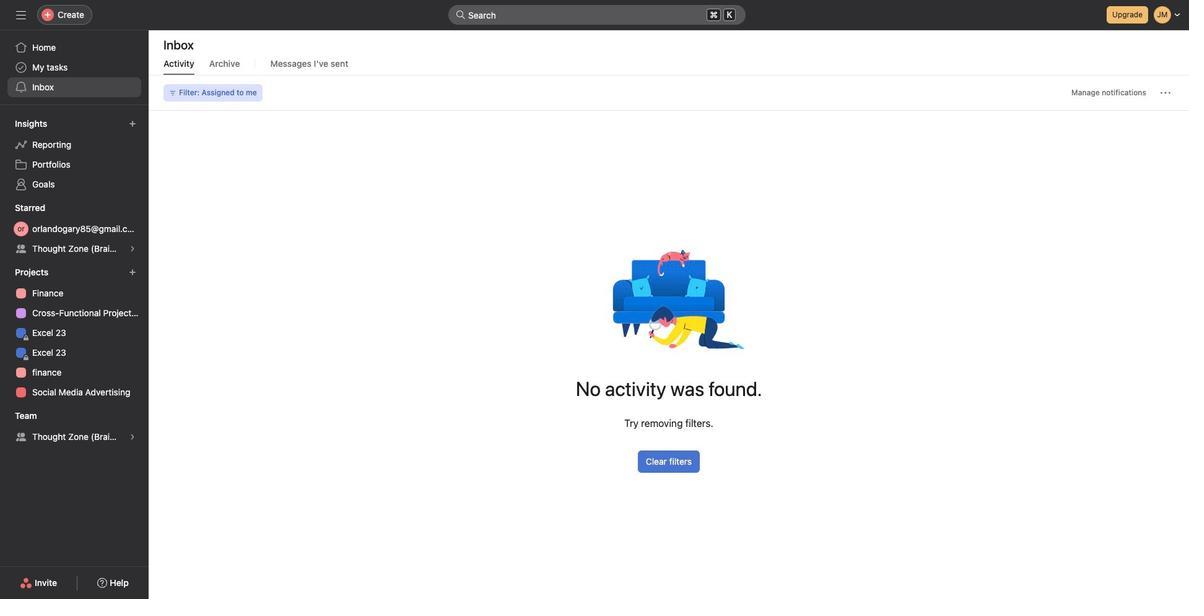 Task type: vqa. For each thing, say whether or not it's contained in the screenshot.
flavors
no



Task type: describe. For each thing, give the bounding box(es) containing it.
teams element
[[0, 405, 149, 450]]

hide sidebar image
[[16, 10, 26, 20]]

new insights image
[[129, 120, 136, 128]]

projects element
[[0, 262, 149, 405]]

starred element
[[0, 197, 149, 262]]

insights element
[[0, 113, 149, 197]]

see details, thought zone (brainstorm space) image inside starred element
[[129, 245, 136, 253]]



Task type: locate. For each thing, give the bounding box(es) containing it.
2 see details, thought zone (brainstorm space) image from the top
[[129, 434, 136, 441]]

see details, thought zone (brainstorm space) image inside the teams 'element'
[[129, 434, 136, 441]]

0 vertical spatial see details, thought zone (brainstorm space) image
[[129, 245, 136, 253]]

Search tasks, projects, and more text field
[[449, 5, 746, 25]]

None field
[[449, 5, 746, 25]]

global element
[[0, 30, 149, 105]]

see details, thought zone (brainstorm space) image
[[129, 245, 136, 253], [129, 434, 136, 441]]

1 vertical spatial see details, thought zone (brainstorm space) image
[[129, 434, 136, 441]]

prominent image
[[456, 10, 466, 20]]

new project or portfolio image
[[129, 269, 136, 276]]

more actions image
[[1161, 88, 1171, 98]]

1 see details, thought zone (brainstorm space) image from the top
[[129, 245, 136, 253]]



